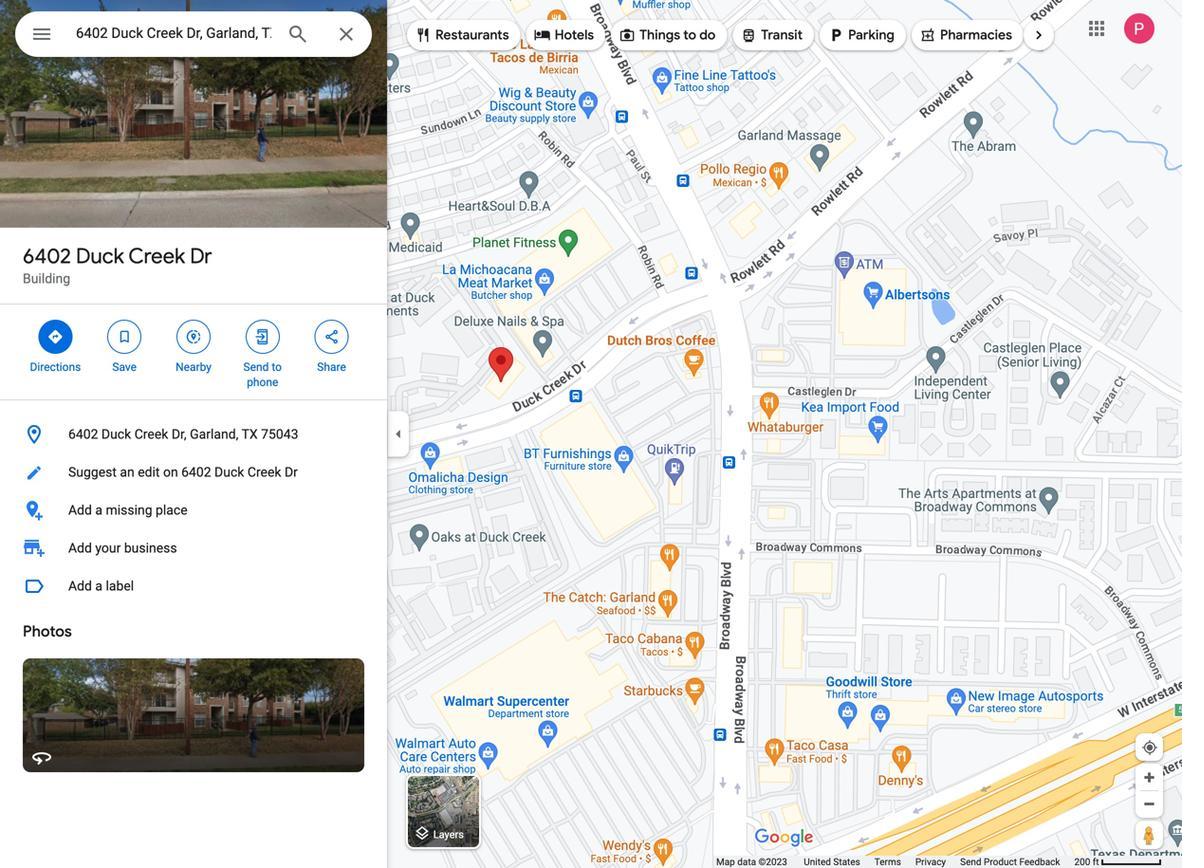 Task type: describe. For each thing, give the bounding box(es) containing it.
layers
[[433, 828, 464, 840]]

 parking
[[827, 25, 895, 46]]

 button
[[1029, 12, 1103, 58]]

edit
[[138, 464, 160, 480]]

add a label button
[[0, 567, 387, 605]]

add for add a label
[[68, 578, 92, 594]]


[[619, 25, 636, 46]]

 button
[[15, 11, 68, 61]]

suggest
[[68, 464, 117, 480]]

6402 inside button
[[181, 464, 211, 480]]

add for add a missing place
[[68, 502, 92, 518]]

200 ft button
[[1074, 856, 1162, 868]]

zoom out image
[[1142, 797, 1156, 811]]


[[919, 25, 936, 46]]

 transit
[[740, 25, 803, 46]]

an
[[120, 464, 134, 480]]

label
[[106, 578, 134, 594]]


[[415, 25, 432, 46]]

privacy
[[915, 856, 946, 868]]

creek for dr,
[[134, 426, 168, 442]]

actions for 6402 duck creek dr region
[[0, 305, 387, 399]]

collapse side panel image
[[388, 424, 409, 444]]

none field inside 6402 duck creek dr, garland, tx 75043 field
[[76, 22, 271, 45]]

ft
[[1093, 856, 1099, 868]]

show street view coverage image
[[1136, 821, 1163, 849]]

6402 duck creek dr main content
[[0, 0, 387, 868]]

united states button
[[804, 856, 860, 868]]

show your location image
[[1141, 739, 1158, 756]]

6402 duck creek dr, garland, tx 75043 button
[[0, 416, 387, 453]]

google maps element
[[0, 0, 1182, 868]]

200 ft
[[1074, 856, 1099, 868]]

©2023
[[758, 856, 787, 868]]

a for missing
[[95, 502, 102, 518]]

 pharmacies
[[919, 25, 1012, 46]]

dr inside 6402 duck creek dr building
[[190, 243, 212, 269]]

suggest an edit on 6402 duck creek dr
[[68, 464, 298, 480]]

 restaurants
[[415, 25, 509, 46]]

available search options for this area region
[[393, 12, 1103, 58]]

duck for dr,
[[101, 426, 131, 442]]

save
[[112, 360, 137, 374]]

next page image
[[1030, 27, 1047, 44]]

privacy button
[[915, 856, 946, 868]]

your
[[95, 540, 121, 556]]

send product feedback button
[[960, 856, 1060, 868]]

 hotels
[[534, 25, 594, 46]]

add your business link
[[0, 529, 387, 567]]

6402 for dr,
[[68, 426, 98, 442]]

terms button
[[874, 856, 901, 868]]

missing
[[106, 502, 152, 518]]

states
[[833, 856, 860, 868]]

place
[[156, 502, 187, 518]]

add a missing place button
[[0, 491, 387, 529]]

building
[[23, 271, 70, 286]]


[[30, 20, 53, 48]]


[[827, 25, 844, 46]]

duck for dr
[[76, 243, 124, 269]]

phone
[[247, 376, 278, 389]]



Task type: vqa. For each thing, say whether or not it's contained in the screenshot.


Task type: locate. For each thing, give the bounding box(es) containing it.
1 vertical spatial add
[[68, 540, 92, 556]]

6402 inside 6402 duck creek dr building
[[23, 243, 71, 269]]

duck down garland,
[[214, 464, 244, 480]]

add a missing place
[[68, 502, 187, 518]]

tx
[[241, 426, 258, 442]]

1 vertical spatial dr
[[285, 464, 298, 480]]

send product feedback
[[960, 856, 1060, 868]]

creek inside button
[[247, 464, 281, 480]]

data
[[737, 856, 756, 868]]

share
[[317, 360, 346, 374]]

0 vertical spatial duck
[[76, 243, 124, 269]]

send to phone
[[243, 360, 282, 389]]

dr up 
[[190, 243, 212, 269]]

1 horizontal spatial to
[[683, 27, 696, 44]]

75043
[[261, 426, 298, 442]]

duck inside button
[[214, 464, 244, 480]]

1 horizontal spatial send
[[960, 856, 981, 868]]

nearby
[[176, 360, 211, 374]]

6402 up building
[[23, 243, 71, 269]]

6402 inside 'button'
[[68, 426, 98, 442]]

1 vertical spatial duck
[[101, 426, 131, 442]]

creek
[[128, 243, 185, 269], [134, 426, 168, 442], [247, 464, 281, 480]]

footer
[[716, 856, 1074, 868]]

add for add your business
[[68, 540, 92, 556]]

0 vertical spatial creek
[[128, 243, 185, 269]]

1 a from the top
[[95, 502, 102, 518]]

creek left dr,
[[134, 426, 168, 442]]

2 vertical spatial duck
[[214, 464, 244, 480]]

0 vertical spatial add
[[68, 502, 92, 518]]

send for send to phone
[[243, 360, 269, 374]]

transit
[[761, 27, 803, 44]]

duck inside 'button'
[[101, 426, 131, 442]]

business
[[124, 540, 177, 556]]

6402
[[23, 243, 71, 269], [68, 426, 98, 442], [181, 464, 211, 480]]

a inside add a missing place button
[[95, 502, 102, 518]]

united states
[[804, 856, 860, 868]]

to left do
[[683, 27, 696, 44]]

add left your at the left of page
[[68, 540, 92, 556]]

duck up the 
[[76, 243, 124, 269]]

add down suggest at bottom left
[[68, 502, 92, 518]]

send up phone
[[243, 360, 269, 374]]

send
[[243, 360, 269, 374], [960, 856, 981, 868]]

send inside send to phone
[[243, 360, 269, 374]]

2 vertical spatial 6402
[[181, 464, 211, 480]]

3 add from the top
[[68, 578, 92, 594]]

1 vertical spatial a
[[95, 578, 102, 594]]

1 vertical spatial 6402
[[68, 426, 98, 442]]

 search field
[[15, 11, 372, 61]]

1 vertical spatial creek
[[134, 426, 168, 442]]

feedback
[[1019, 856, 1060, 868]]

add
[[68, 502, 92, 518], [68, 540, 92, 556], [68, 578, 92, 594]]

0 vertical spatial to
[[683, 27, 696, 44]]

None field
[[76, 22, 271, 45]]

6402 Duck Creek Dr, Garland, TX 75043 field
[[15, 11, 372, 57]]

0 vertical spatial 6402
[[23, 243, 71, 269]]

 things to do
[[619, 25, 716, 46]]

send inside 'button'
[[960, 856, 981, 868]]

6402 for dr
[[23, 243, 71, 269]]

dr
[[190, 243, 212, 269], [285, 464, 298, 480]]

duck
[[76, 243, 124, 269], [101, 426, 131, 442], [214, 464, 244, 480]]

to inside  things to do
[[683, 27, 696, 44]]

1 vertical spatial send
[[960, 856, 981, 868]]

footer inside google maps element
[[716, 856, 1074, 868]]

to up phone
[[272, 360, 282, 374]]

product
[[984, 856, 1017, 868]]

hotels
[[555, 27, 594, 44]]


[[323, 326, 340, 347]]

a for label
[[95, 578, 102, 594]]

a inside 'add a label' "button"
[[95, 578, 102, 594]]

duck up an
[[101, 426, 131, 442]]

dr,
[[172, 426, 187, 442]]

0 vertical spatial dr
[[190, 243, 212, 269]]

a left 'label'
[[95, 578, 102, 594]]


[[1037, 25, 1054, 46]]

0 horizontal spatial to
[[272, 360, 282, 374]]

2 add from the top
[[68, 540, 92, 556]]

to inside send to phone
[[272, 360, 282, 374]]

2 a from the top
[[95, 578, 102, 594]]

add a label
[[68, 578, 134, 594]]

1 horizontal spatial dr
[[285, 464, 298, 480]]

united
[[804, 856, 831, 868]]

dr inside button
[[285, 464, 298, 480]]


[[185, 326, 202, 347]]

creek down tx
[[247, 464, 281, 480]]

add inside button
[[68, 502, 92, 518]]

2 vertical spatial creek
[[247, 464, 281, 480]]

200
[[1074, 856, 1090, 868]]

pharmacies
[[940, 27, 1012, 44]]

creek for dr
[[128, 243, 185, 269]]

garland,
[[190, 426, 238, 442]]

add left 'label'
[[68, 578, 92, 594]]

send for send product feedback
[[960, 856, 981, 868]]

2 vertical spatial add
[[68, 578, 92, 594]]

directions
[[30, 360, 81, 374]]

0 vertical spatial a
[[95, 502, 102, 518]]

creek inside 'button'
[[134, 426, 168, 442]]

6402 up suggest at bottom left
[[68, 426, 98, 442]]

0 vertical spatial send
[[243, 360, 269, 374]]

zoom in image
[[1142, 770, 1156, 785]]

duck inside 6402 duck creek dr building
[[76, 243, 124, 269]]

0 horizontal spatial dr
[[190, 243, 212, 269]]

photos
[[23, 622, 72, 641]]

parking
[[848, 27, 895, 44]]

google account: payton hansen  
(payton.hansen@adept.ai) image
[[1124, 13, 1154, 44]]


[[47, 326, 64, 347]]

creek inside 6402 duck creek dr building
[[128, 243, 185, 269]]

a left 'missing'
[[95, 502, 102, 518]]

suggest an edit on 6402 duck creek dr button
[[0, 453, 387, 491]]

6402 duck creek dr, garland, tx 75043
[[68, 426, 298, 442]]


[[534, 25, 551, 46]]

restaurants
[[435, 27, 509, 44]]


[[254, 326, 271, 347]]

footer containing map data ©2023
[[716, 856, 1074, 868]]

0 horizontal spatial send
[[243, 360, 269, 374]]

map
[[716, 856, 735, 868]]

to
[[683, 27, 696, 44], [272, 360, 282, 374]]

on
[[163, 464, 178, 480]]

terms
[[874, 856, 901, 868]]

send left product
[[960, 856, 981, 868]]

add your business
[[68, 540, 177, 556]]

add inside "button"
[[68, 578, 92, 594]]

a
[[95, 502, 102, 518], [95, 578, 102, 594]]

1 add from the top
[[68, 502, 92, 518]]


[[116, 326, 133, 347]]

6402 right on
[[181, 464, 211, 480]]

do
[[699, 27, 716, 44]]

creek up the 
[[128, 243, 185, 269]]

1 vertical spatial to
[[272, 360, 282, 374]]

6402 duck creek dr building
[[23, 243, 212, 286]]


[[740, 25, 757, 46]]

map data ©2023
[[716, 856, 790, 868]]

things
[[640, 27, 680, 44]]

dr down 75043
[[285, 464, 298, 480]]



